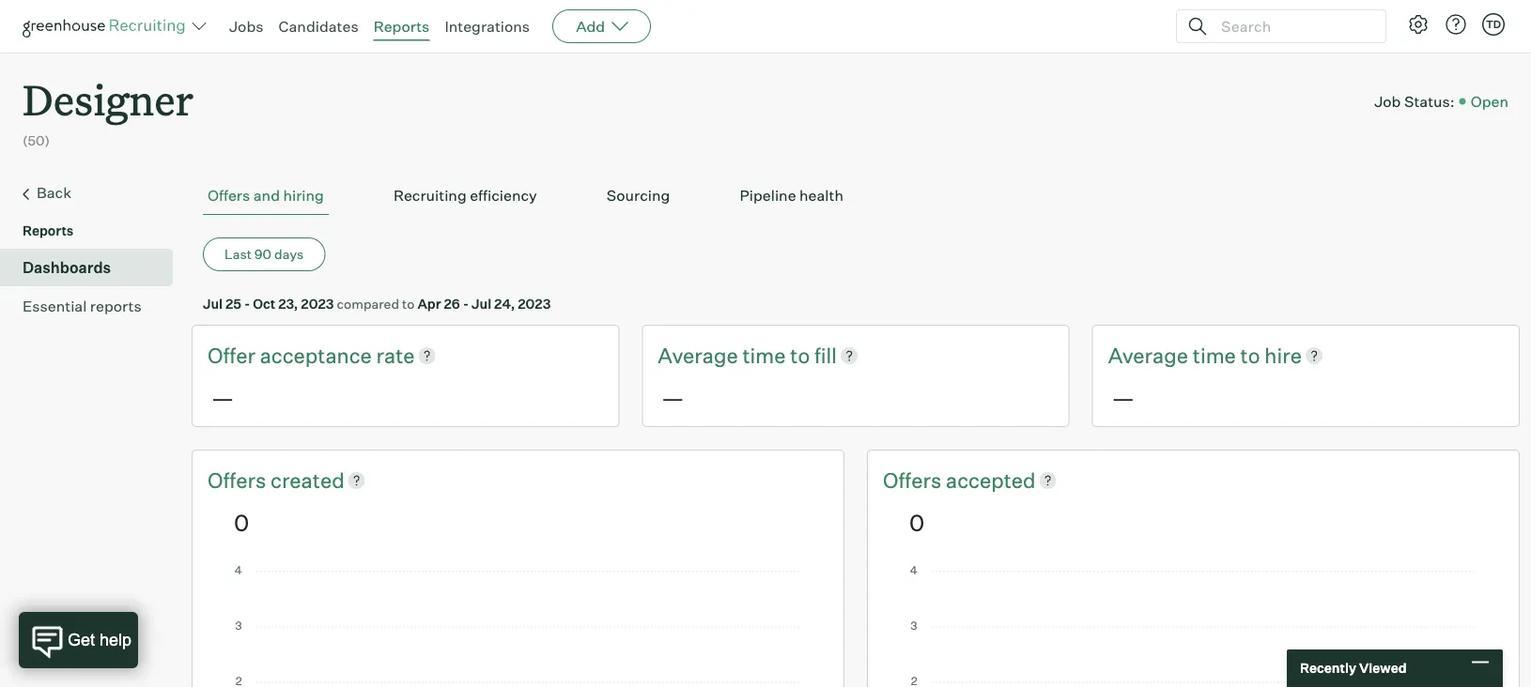 Task type: describe. For each thing, give the bounding box(es) containing it.
jobs
[[229, 17, 264, 36]]

25
[[226, 296, 242, 312]]

offer acceptance
[[208, 343, 377, 369]]

24,
[[494, 296, 515, 312]]

fill
[[815, 343, 837, 369]]

1 — from the left
[[211, 384, 234, 412]]

offers for accepted
[[883, 468, 946, 493]]

pipeline health
[[740, 186, 844, 205]]

average for hire
[[1109, 343, 1189, 369]]

acceptance link
[[260, 341, 377, 370]]

time link for hire
[[1193, 341, 1241, 370]]

acceptance
[[260, 343, 372, 369]]

xychart image for created
[[234, 567, 803, 688]]

status:
[[1405, 92, 1456, 111]]

rate
[[377, 343, 415, 369]]

time for hire
[[1193, 343, 1237, 369]]

2 2023 from the left
[[518, 296, 551, 312]]

created
[[271, 468, 345, 493]]

apr
[[418, 296, 441, 312]]

0 for accepted
[[910, 509, 925, 537]]

average time to for hire
[[1109, 343, 1265, 369]]

last
[[225, 246, 252, 263]]

integrations link
[[445, 17, 530, 36]]

designer
[[23, 71, 194, 127]]

hire link
[[1265, 341, 1303, 370]]

offers for created
[[208, 468, 271, 493]]

reports
[[90, 297, 142, 316]]

sourcing button
[[602, 177, 675, 215]]

26
[[444, 296, 460, 312]]

essential reports
[[23, 297, 142, 316]]

oct
[[253, 296, 276, 312]]

offers link for accepted
[[883, 466, 946, 495]]

job status:
[[1375, 92, 1456, 111]]

offers and hiring button
[[203, 177, 329, 215]]

fill link
[[815, 341, 837, 370]]

time link for fill
[[743, 341, 791, 370]]

rate link
[[377, 341, 415, 370]]

viewed
[[1360, 661, 1407, 677]]

back
[[37, 183, 72, 202]]

recruiting
[[394, 186, 467, 205]]

average for fill
[[658, 343, 738, 369]]

integrations
[[445, 17, 530, 36]]

(50)
[[23, 132, 50, 149]]

average link for fill
[[658, 341, 743, 370]]

offers inside button
[[208, 186, 250, 205]]

— for fill
[[662, 384, 685, 412]]

to link for hire
[[1241, 341, 1265, 370]]

created link
[[271, 466, 345, 495]]

sourcing
[[607, 186, 670, 205]]

pipeline
[[740, 186, 797, 205]]

health
[[800, 186, 844, 205]]

2 jul from the left
[[472, 296, 492, 312]]

days
[[275, 246, 304, 263]]

offers and hiring
[[208, 186, 324, 205]]



Task type: locate. For each thing, give the bounding box(es) containing it.
- right '25'
[[244, 296, 250, 312]]

time left hire
[[1193, 343, 1237, 369]]

Search text field
[[1217, 13, 1369, 40]]

time link left 'fill' "link"
[[743, 341, 791, 370]]

0 horizontal spatial 2023
[[301, 296, 334, 312]]

1 horizontal spatial jul
[[472, 296, 492, 312]]

dashboards link
[[23, 257, 165, 279]]

1 horizontal spatial xychart image
[[910, 567, 1478, 688]]

to for hire
[[1241, 343, 1261, 369]]

recruiting efficiency button
[[389, 177, 542, 215]]

reports
[[374, 17, 430, 36], [23, 223, 74, 239]]

reports link
[[374, 17, 430, 36]]

job
[[1375, 92, 1402, 111]]

jul
[[203, 296, 223, 312], [472, 296, 492, 312]]

1 horizontal spatial 2023
[[518, 296, 551, 312]]

1 average time to from the left
[[658, 343, 815, 369]]

2 to link from the left
[[1241, 341, 1265, 370]]

0 horizontal spatial time link
[[743, 341, 791, 370]]

essential
[[23, 297, 87, 316]]

td
[[1487, 18, 1502, 31]]

compared
[[337, 296, 399, 312]]

2 0 from the left
[[910, 509, 925, 537]]

back link
[[23, 182, 165, 206]]

1 horizontal spatial average
[[1109, 343, 1189, 369]]

1 horizontal spatial to link
[[1241, 341, 1265, 370]]

time link left hire link
[[1193, 341, 1241, 370]]

-
[[244, 296, 250, 312], [463, 296, 469, 312]]

to left hire
[[1241, 343, 1261, 369]]

add button
[[553, 9, 651, 43]]

0 vertical spatial reports
[[374, 17, 430, 36]]

configure image
[[1408, 13, 1430, 36]]

time link
[[743, 341, 791, 370], [1193, 341, 1241, 370]]

2 average time to from the left
[[1109, 343, 1265, 369]]

90
[[255, 246, 272, 263]]

1 to link from the left
[[791, 341, 815, 370]]

2 horizontal spatial to
[[1241, 343, 1261, 369]]

accepted
[[946, 468, 1036, 493]]

offer link
[[208, 341, 260, 370]]

to left fill
[[791, 343, 810, 369]]

2 time from the left
[[1193, 343, 1237, 369]]

- right the 26
[[463, 296, 469, 312]]

0 horizontal spatial average
[[658, 343, 738, 369]]

1 2023 from the left
[[301, 296, 334, 312]]

hiring
[[283, 186, 324, 205]]

td button
[[1479, 9, 1509, 39]]

1 jul from the left
[[203, 296, 223, 312]]

1 average link from the left
[[658, 341, 743, 370]]

offers
[[208, 186, 250, 205], [208, 468, 271, 493], [883, 468, 946, 493]]

recently
[[1301, 661, 1357, 677]]

average
[[658, 343, 738, 369], [1109, 343, 1189, 369]]

to link for fill
[[791, 341, 815, 370]]

0
[[234, 509, 249, 537], [910, 509, 925, 537]]

time left fill
[[743, 343, 786, 369]]

tab list
[[203, 177, 1509, 215]]

hire
[[1265, 343, 1303, 369]]

jul 25 - oct 23, 2023 compared to apr 26 - jul 24, 2023
[[203, 296, 551, 312]]

candidates
[[279, 17, 359, 36]]

2023 right 23,
[[301, 296, 334, 312]]

1 - from the left
[[244, 296, 250, 312]]

average link
[[658, 341, 743, 370], [1109, 341, 1193, 370]]

open
[[1472, 92, 1509, 111]]

0 horizontal spatial —
[[211, 384, 234, 412]]

to link
[[791, 341, 815, 370], [1241, 341, 1265, 370]]

2 horizontal spatial —
[[1112, 384, 1135, 412]]

pipeline health button
[[735, 177, 849, 215]]

0 horizontal spatial time
[[743, 343, 786, 369]]

xychart image
[[234, 567, 803, 688], [910, 567, 1478, 688]]

to
[[402, 296, 415, 312], [791, 343, 810, 369], [1241, 343, 1261, 369]]

1 time link from the left
[[743, 341, 791, 370]]

0 horizontal spatial reports
[[23, 223, 74, 239]]

0 horizontal spatial average time to
[[658, 343, 815, 369]]

0 horizontal spatial offers link
[[208, 466, 271, 495]]

1 horizontal spatial 0
[[910, 509, 925, 537]]

average time to for fill
[[658, 343, 815, 369]]

tab list containing offers and hiring
[[203, 177, 1509, 215]]

efficiency
[[470, 186, 537, 205]]

accepted link
[[946, 466, 1036, 495]]

0 horizontal spatial -
[[244, 296, 250, 312]]

1 horizontal spatial time link
[[1193, 341, 1241, 370]]

offers link for created
[[208, 466, 271, 495]]

2 time link from the left
[[1193, 341, 1241, 370]]

2 — from the left
[[662, 384, 685, 412]]

greenhouse recruiting image
[[23, 15, 192, 38]]

2 offers link from the left
[[883, 466, 946, 495]]

offer
[[208, 343, 256, 369]]

recently viewed
[[1301, 661, 1407, 677]]

1 offers link from the left
[[208, 466, 271, 495]]

1 horizontal spatial —
[[662, 384, 685, 412]]

jobs link
[[229, 17, 264, 36]]

2023
[[301, 296, 334, 312], [518, 296, 551, 312]]

average link for hire
[[1109, 341, 1193, 370]]

1 horizontal spatial average time to
[[1109, 343, 1265, 369]]

1 horizontal spatial time
[[1193, 343, 1237, 369]]

average time to
[[658, 343, 815, 369], [1109, 343, 1265, 369]]

offers link
[[208, 466, 271, 495], [883, 466, 946, 495]]

last 90 days
[[225, 246, 304, 263]]

0 for created
[[234, 509, 249, 537]]

time for fill
[[743, 343, 786, 369]]

1 horizontal spatial reports
[[374, 17, 430, 36]]

jul left 24,
[[472, 296, 492, 312]]

23,
[[278, 296, 298, 312]]

—
[[211, 384, 234, 412], [662, 384, 685, 412], [1112, 384, 1135, 412]]

0 horizontal spatial to
[[402, 296, 415, 312]]

2 average from the left
[[1109, 343, 1189, 369]]

1 horizontal spatial -
[[463, 296, 469, 312]]

2 xychart image from the left
[[910, 567, 1478, 688]]

reports down back
[[23, 223, 74, 239]]

— for hire
[[1112, 384, 1135, 412]]

reports right candidates
[[374, 17, 430, 36]]

td button
[[1483, 13, 1506, 36]]

designer link
[[23, 53, 194, 131]]

0 horizontal spatial jul
[[203, 296, 223, 312]]

to left 'apr'
[[402, 296, 415, 312]]

0 horizontal spatial 0
[[234, 509, 249, 537]]

1 xychart image from the left
[[234, 567, 803, 688]]

2 average link from the left
[[1109, 341, 1193, 370]]

add
[[576, 17, 605, 36]]

to for fill
[[791, 343, 810, 369]]

time
[[743, 343, 786, 369], [1193, 343, 1237, 369]]

0 horizontal spatial xychart image
[[234, 567, 803, 688]]

essential reports link
[[23, 295, 165, 318]]

candidates link
[[279, 17, 359, 36]]

2 - from the left
[[463, 296, 469, 312]]

and
[[254, 186, 280, 205]]

1 time from the left
[[743, 343, 786, 369]]

1 horizontal spatial average link
[[1109, 341, 1193, 370]]

3 — from the left
[[1112, 384, 1135, 412]]

1 horizontal spatial offers link
[[883, 466, 946, 495]]

dashboards
[[23, 259, 111, 277]]

1 average from the left
[[658, 343, 738, 369]]

0 horizontal spatial to link
[[791, 341, 815, 370]]

jul left '25'
[[203, 296, 223, 312]]

1 0 from the left
[[234, 509, 249, 537]]

xychart image for accepted
[[910, 567, 1478, 688]]

2023 right 24,
[[518, 296, 551, 312]]

1 horizontal spatial to
[[791, 343, 810, 369]]

0 horizontal spatial average link
[[658, 341, 743, 370]]

last 90 days button
[[203, 238, 325, 272]]

designer (50)
[[23, 71, 194, 149]]

recruiting efficiency
[[394, 186, 537, 205]]

1 vertical spatial reports
[[23, 223, 74, 239]]



Task type: vqa. For each thing, say whether or not it's contained in the screenshot.
"Job Boards" link
no



